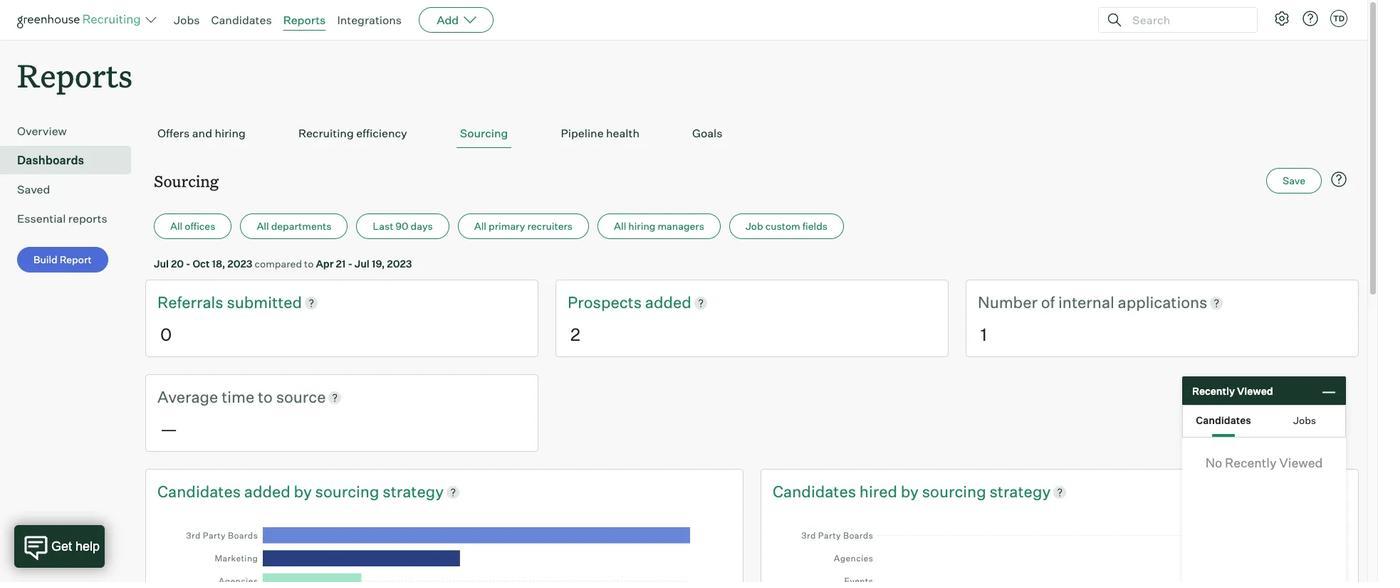 Task type: vqa. For each thing, say whether or not it's contained in the screenshot.
1st Oct 18, 2023 10:02am from the bottom of the page
no



Task type: describe. For each thing, give the bounding box(es) containing it.
90
[[396, 220, 409, 232]]

19,
[[372, 258, 385, 270]]

strategy for candidates added by sourcing
[[383, 482, 444, 502]]

recruiting efficiency button
[[295, 119, 411, 148]]

candidates link for candidates added by sourcing
[[157, 482, 244, 503]]

save
[[1283, 175, 1306, 187]]

0 horizontal spatial reports
[[17, 54, 133, 96]]

1
[[981, 324, 987, 346]]

candidates left hired
[[773, 482, 857, 502]]

reports
[[68, 212, 107, 226]]

oct
[[193, 258, 210, 270]]

sourcing for candidates added by sourcing
[[315, 482, 379, 502]]

all offices button
[[154, 214, 232, 240]]

goals button
[[689, 119, 726, 148]]

apr
[[316, 258, 334, 270]]

save button
[[1267, 168, 1323, 194]]

reports link
[[283, 13, 326, 27]]

average time to
[[157, 388, 276, 407]]

by link for added
[[294, 482, 315, 503]]

recruiters
[[528, 220, 573, 232]]

pipeline health
[[561, 126, 640, 141]]

time
[[222, 388, 255, 407]]

0 vertical spatial added link
[[645, 292, 692, 314]]

1 - from the left
[[186, 258, 191, 270]]

jul 20 - oct 18, 2023 compared to apr 21 - jul 19, 2023
[[154, 258, 412, 270]]

last 90 days
[[373, 220, 433, 232]]

sourcing button
[[457, 119, 512, 148]]

all offices
[[170, 220, 215, 232]]

candidates added by sourcing
[[157, 482, 383, 502]]

build report
[[33, 254, 92, 266]]

all for all offices
[[170, 220, 183, 232]]

2
[[571, 324, 581, 346]]

greenhouse recruiting image
[[17, 11, 145, 29]]

job
[[746, 220, 764, 232]]

strategy link for candidates hired by sourcing
[[990, 482, 1051, 503]]

health
[[606, 126, 640, 141]]

strategy for candidates hired by sourcing
[[990, 482, 1051, 502]]

jobs inside tab list
[[1294, 414, 1317, 426]]

1 jul from the left
[[154, 258, 169, 270]]

no recently viewed
[[1206, 455, 1323, 471]]

number of internal
[[978, 293, 1118, 312]]

overview link
[[17, 123, 125, 140]]

0 horizontal spatial added
[[244, 482, 291, 502]]

recruiting
[[298, 126, 354, 141]]

last
[[373, 220, 394, 232]]

all hiring managers button
[[598, 214, 721, 240]]

days
[[411, 220, 433, 232]]

add
[[437, 13, 459, 27]]

0
[[160, 324, 172, 346]]

referrals link
[[157, 292, 227, 314]]

recently viewed
[[1193, 385, 1274, 397]]

tab list containing candidates
[[1184, 406, 1346, 438]]

all departments
[[257, 220, 332, 232]]

td
[[1334, 14, 1345, 24]]

build report button
[[17, 247, 108, 273]]

overview
[[17, 124, 67, 138]]

report
[[60, 254, 92, 266]]

essential
[[17, 212, 66, 226]]

offers
[[157, 126, 190, 141]]

number
[[978, 293, 1038, 312]]

by for added
[[294, 482, 312, 502]]

integrations
[[337, 13, 402, 27]]

2 jul from the left
[[355, 258, 370, 270]]

pipeline health button
[[558, 119, 643, 148]]

all primary recruiters button
[[458, 214, 589, 240]]

source
[[276, 388, 326, 407]]

and
[[192, 126, 212, 141]]

job custom fields
[[746, 220, 828, 232]]

dashboards link
[[17, 152, 125, 169]]

essential reports link
[[17, 210, 125, 227]]

1 vertical spatial recently
[[1226, 455, 1277, 471]]

21
[[336, 258, 346, 270]]

saved
[[17, 183, 50, 197]]

fields
[[803, 220, 828, 232]]

candidates link for candidates hired by sourcing
[[773, 482, 860, 503]]

managers
[[658, 220, 705, 232]]



Task type: locate. For each thing, give the bounding box(es) containing it.
jul left "19,"
[[355, 258, 370, 270]]

by
[[294, 482, 312, 502], [901, 482, 919, 502]]

average
[[157, 388, 218, 407]]

1 horizontal spatial xychart image
[[793, 517, 1328, 583]]

2023
[[228, 258, 253, 270], [387, 258, 412, 270]]

1 by from the left
[[294, 482, 312, 502]]

1 by link from the left
[[294, 482, 315, 503]]

2023 right "19,"
[[387, 258, 412, 270]]

all primary recruiters
[[474, 220, 573, 232]]

0 horizontal spatial 2023
[[228, 258, 253, 270]]

2 strategy link from the left
[[990, 482, 1051, 503]]

1 horizontal spatial sourcing
[[460, 126, 508, 141]]

hired link
[[860, 482, 901, 503]]

offers and hiring
[[157, 126, 246, 141]]

1 vertical spatial added link
[[244, 482, 294, 503]]

0 horizontal spatial strategy
[[383, 482, 444, 502]]

2023 right 18,
[[228, 258, 253, 270]]

dashboards
[[17, 153, 84, 168]]

td button
[[1328, 7, 1351, 30]]

2 - from the left
[[348, 258, 353, 270]]

0 horizontal spatial sourcing
[[154, 170, 219, 192]]

all left primary
[[474, 220, 487, 232]]

1 all from the left
[[170, 220, 183, 232]]

build
[[33, 254, 57, 266]]

1 vertical spatial viewed
[[1280, 455, 1323, 471]]

internal
[[1059, 293, 1115, 312]]

0 vertical spatial hiring
[[215, 126, 246, 141]]

hiring left managers at the top
[[629, 220, 656, 232]]

1 horizontal spatial reports
[[283, 13, 326, 27]]

1 horizontal spatial hiring
[[629, 220, 656, 232]]

all inside button
[[614, 220, 627, 232]]

1 vertical spatial reports
[[17, 54, 133, 96]]

reports down greenhouse recruiting image
[[17, 54, 133, 96]]

integrations link
[[337, 13, 402, 27]]

last 90 days button
[[357, 214, 449, 240]]

goals
[[693, 126, 723, 141]]

saved link
[[17, 181, 125, 198]]

sourcing for candidates hired by sourcing
[[923, 482, 987, 502]]

0 horizontal spatial sourcing link
[[315, 482, 383, 503]]

1 horizontal spatial viewed
[[1280, 455, 1323, 471]]

1 horizontal spatial added
[[645, 293, 692, 312]]

0 horizontal spatial strategy link
[[383, 482, 444, 503]]

custom
[[766, 220, 801, 232]]

td button
[[1331, 10, 1348, 27]]

all left offices
[[170, 220, 183, 232]]

0 horizontal spatial xychart image
[[177, 517, 712, 583]]

jul
[[154, 258, 169, 270], [355, 258, 370, 270]]

all left departments
[[257, 220, 269, 232]]

essential reports
[[17, 212, 107, 226]]

recently
[[1193, 385, 1236, 397], [1226, 455, 1277, 471]]

all for all departments
[[257, 220, 269, 232]]

sourcing inside button
[[460, 126, 508, 141]]

primary
[[489, 220, 525, 232]]

2 sourcing link from the left
[[923, 482, 990, 503]]

20
[[171, 258, 184, 270]]

0 vertical spatial added
[[645, 293, 692, 312]]

3 all from the left
[[474, 220, 487, 232]]

4 all from the left
[[614, 220, 627, 232]]

2 by from the left
[[901, 482, 919, 502]]

0 horizontal spatial by
[[294, 482, 312, 502]]

Search text field
[[1129, 10, 1245, 30]]

2 all from the left
[[257, 220, 269, 232]]

1 vertical spatial added
[[244, 482, 291, 502]]

- right '20'
[[186, 258, 191, 270]]

18,
[[212, 258, 225, 270]]

all left managers at the top
[[614, 220, 627, 232]]

1 horizontal spatial added link
[[645, 292, 692, 314]]

recruiting efficiency
[[298, 126, 407, 141]]

0 horizontal spatial jobs
[[174, 13, 200, 27]]

1 vertical spatial jobs
[[1294, 414, 1317, 426]]

candidates hired by sourcing
[[773, 482, 990, 502]]

1 strategy link from the left
[[383, 482, 444, 503]]

strategy
[[383, 482, 444, 502], [990, 482, 1051, 502]]

1 horizontal spatial jobs
[[1294, 414, 1317, 426]]

added
[[645, 293, 692, 312], [244, 482, 291, 502]]

1 2023 from the left
[[228, 258, 253, 270]]

strategy link
[[383, 482, 444, 503], [990, 482, 1051, 503]]

0 vertical spatial viewed
[[1238, 385, 1274, 397]]

candidates right jobs link
[[211, 13, 272, 27]]

1 xychart image from the left
[[177, 517, 712, 583]]

jobs
[[174, 13, 200, 27], [1294, 414, 1317, 426]]

to left apr
[[304, 258, 314, 270]]

offices
[[185, 220, 215, 232]]

1 strategy from the left
[[383, 482, 444, 502]]

xychart image
[[177, 517, 712, 583], [793, 517, 1328, 583]]

efficiency
[[356, 126, 407, 141]]

- right 21
[[348, 258, 353, 270]]

—
[[160, 419, 177, 440]]

by for hired
[[901, 482, 919, 502]]

0 horizontal spatial viewed
[[1238, 385, 1274, 397]]

1 horizontal spatial to
[[304, 258, 314, 270]]

xychart image for candidates added by sourcing
[[177, 517, 712, 583]]

1 horizontal spatial sourcing link
[[923, 482, 990, 503]]

sourcing link for candidates added by sourcing
[[315, 482, 383, 503]]

jobs link
[[174, 13, 200, 27]]

1 horizontal spatial strategy link
[[990, 482, 1051, 503]]

0 horizontal spatial sourcing
[[315, 482, 379, 502]]

2 2023 from the left
[[387, 258, 412, 270]]

job custom fields button
[[730, 214, 844, 240]]

sourcing link
[[315, 482, 383, 503], [923, 482, 990, 503]]

hiring inside button
[[629, 220, 656, 232]]

0 vertical spatial jobs
[[174, 13, 200, 27]]

xychart image for candidates hired by sourcing
[[793, 517, 1328, 583]]

0 vertical spatial reports
[[283, 13, 326, 27]]

0 vertical spatial tab list
[[154, 119, 1351, 148]]

0 vertical spatial recently
[[1193, 385, 1236, 397]]

2 strategy from the left
[[990, 482, 1051, 502]]

sourcing link for candidates hired by sourcing
[[923, 482, 990, 503]]

candidates down recently viewed at the bottom right of page
[[1197, 414, 1252, 426]]

compared
[[255, 258, 302, 270]]

0 horizontal spatial added link
[[244, 482, 294, 503]]

of
[[1042, 293, 1056, 312]]

all for all hiring managers
[[614, 220, 627, 232]]

2 xychart image from the left
[[793, 517, 1328, 583]]

1 horizontal spatial sourcing
[[923, 482, 987, 502]]

configure image
[[1274, 10, 1291, 27]]

add button
[[419, 7, 494, 33]]

by link
[[294, 482, 315, 503], [901, 482, 923, 503]]

hired
[[860, 482, 898, 502]]

viewed
[[1238, 385, 1274, 397], [1280, 455, 1323, 471]]

2 by link from the left
[[901, 482, 923, 503]]

pipeline
[[561, 126, 604, 141]]

applications
[[1118, 293, 1208, 312]]

candidates link
[[211, 13, 272, 27], [157, 482, 244, 503], [773, 482, 860, 503]]

1 vertical spatial tab list
[[1184, 406, 1346, 438]]

offers and hiring button
[[154, 119, 249, 148]]

sourcing
[[315, 482, 379, 502], [923, 482, 987, 502]]

0 horizontal spatial by link
[[294, 482, 315, 503]]

tab list containing offers and hiring
[[154, 119, 1351, 148]]

1 vertical spatial sourcing
[[154, 170, 219, 192]]

0 horizontal spatial jul
[[154, 258, 169, 270]]

hiring inside button
[[215, 126, 246, 141]]

1 horizontal spatial 2023
[[387, 258, 412, 270]]

2 sourcing from the left
[[923, 482, 987, 502]]

referrals
[[157, 293, 227, 312]]

1 horizontal spatial jul
[[355, 258, 370, 270]]

0 horizontal spatial to
[[258, 388, 273, 407]]

1 vertical spatial hiring
[[629, 220, 656, 232]]

added link
[[645, 292, 692, 314], [244, 482, 294, 503]]

1 horizontal spatial by
[[901, 482, 919, 502]]

1 horizontal spatial by link
[[901, 482, 923, 503]]

1 sourcing from the left
[[315, 482, 379, 502]]

jul left '20'
[[154, 258, 169, 270]]

0 vertical spatial to
[[304, 258, 314, 270]]

submitted
[[227, 293, 302, 312]]

to
[[304, 258, 314, 270], [258, 388, 273, 407]]

to right time
[[258, 388, 273, 407]]

reports
[[283, 13, 326, 27], [17, 54, 133, 96]]

all for all primary recruiters
[[474, 220, 487, 232]]

departments
[[271, 220, 332, 232]]

all hiring managers
[[614, 220, 705, 232]]

strategy link for candidates added by sourcing
[[383, 482, 444, 503]]

1 horizontal spatial strategy
[[990, 482, 1051, 502]]

submitted link
[[227, 292, 302, 314]]

reports left integrations
[[283, 13, 326, 27]]

1 vertical spatial to
[[258, 388, 273, 407]]

0 horizontal spatial -
[[186, 258, 191, 270]]

0 vertical spatial sourcing
[[460, 126, 508, 141]]

hiring right and
[[215, 126, 246, 141]]

1 sourcing link from the left
[[315, 482, 383, 503]]

by link for hired
[[901, 482, 923, 503]]

0 horizontal spatial hiring
[[215, 126, 246, 141]]

faq image
[[1331, 171, 1348, 188]]

1 horizontal spatial -
[[348, 258, 353, 270]]

candidates
[[211, 13, 272, 27], [1197, 414, 1252, 426], [157, 482, 241, 502], [773, 482, 857, 502]]

-
[[186, 258, 191, 270], [348, 258, 353, 270]]

candidates down — on the bottom left
[[157, 482, 241, 502]]

tab list
[[154, 119, 1351, 148], [1184, 406, 1346, 438]]

prospects
[[568, 293, 645, 312]]

prospects link
[[568, 292, 645, 314]]

no
[[1206, 455, 1223, 471]]

all departments button
[[240, 214, 348, 240]]



